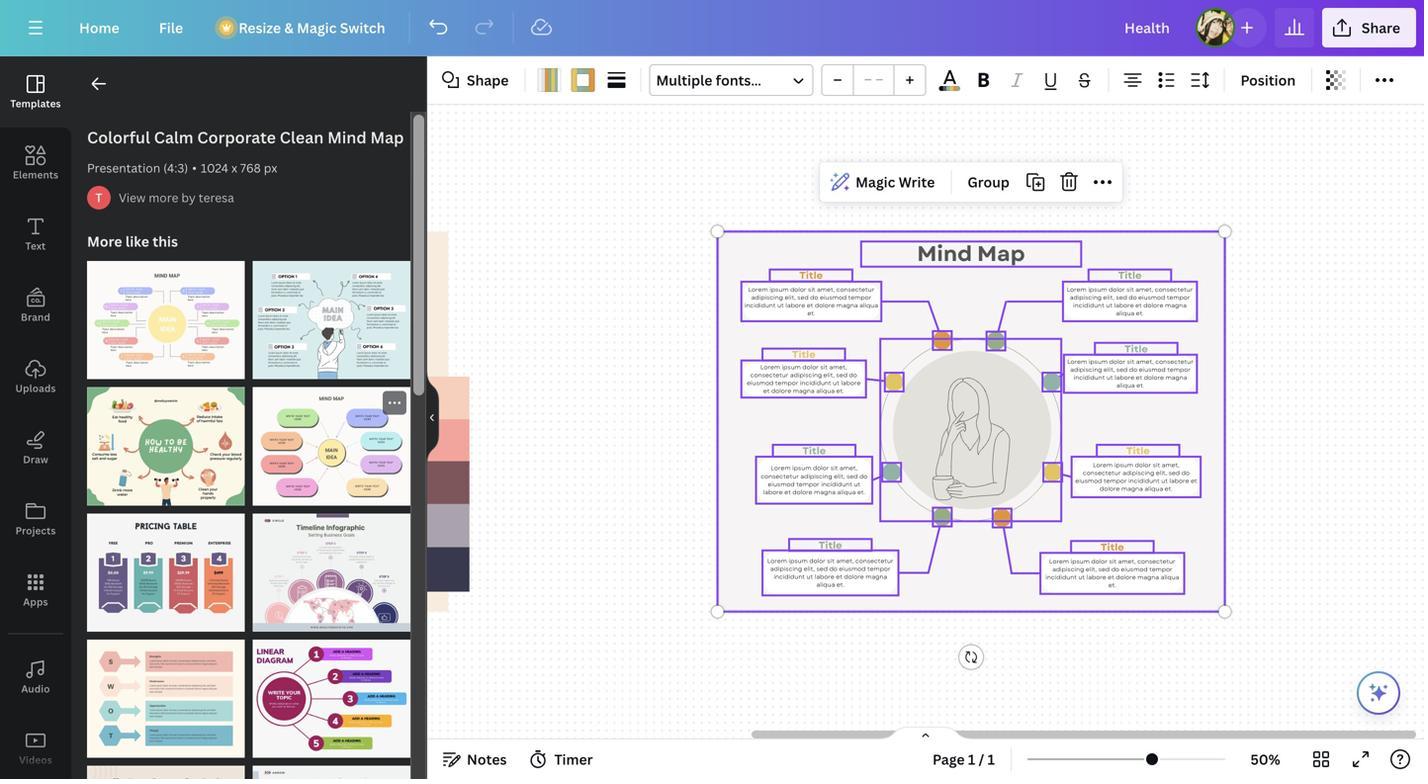 Task type: locate. For each thing, give the bounding box(es) containing it.
brand button
[[0, 270, 71, 341]]

map down group
[[978, 239, 1026, 269]]

0 horizontal spatial 1
[[969, 751, 976, 769]]

1 right /
[[988, 751, 996, 769]]

green brown playful illustration healthy lifestyle guide graph group
[[87, 376, 245, 506]]

file
[[159, 18, 183, 37]]

0 horizontal spatial magic
[[297, 18, 337, 37]]

presentation (4:3)
[[87, 160, 188, 176]]

1 horizontal spatial magic
[[856, 173, 896, 192]]

grey simple modern arrow step infographic chart graph group
[[253, 755, 411, 780]]

apps button
[[0, 555, 71, 626]]

group button
[[960, 166, 1018, 198]]

#000000, #545454, #89b3a5, #e6c451, #e7922c, #8fad80 image
[[940, 86, 961, 91], [940, 86, 961, 91]]

swot analysis graph image
[[87, 640, 245, 758]]

swot analysis graph group
[[87, 628, 245, 758]]

presentation
[[87, 160, 160, 176]]

templates
[[10, 97, 61, 110]]

2 1 from the left
[[988, 751, 996, 769]]

videos button
[[0, 713, 71, 780]]

mind right clean
[[328, 127, 367, 148]]

audio button
[[0, 642, 71, 713]]

1024
[[201, 160, 229, 176]]

shape
[[467, 71, 509, 90]]

text button
[[0, 199, 71, 270]]

multiple fonts… button
[[650, 64, 814, 96]]

colorful calm corporate clean mind map
[[87, 127, 404, 148]]

/
[[979, 751, 985, 769]]

uploads button
[[0, 341, 71, 413]]

corporate
[[197, 127, 276, 148]]

1 vertical spatial map
[[978, 239, 1026, 269]]

grey simple modern arrow step infographic chart graph image
[[253, 766, 411, 780]]

more
[[87, 232, 122, 251]]

1
[[969, 751, 976, 769], [988, 751, 996, 769]]

1 vertical spatial mind
[[918, 239, 973, 269]]

more like this
[[87, 232, 178, 251]]

notes
[[467, 751, 507, 769]]

map right clean
[[371, 127, 404, 148]]

elements
[[13, 168, 59, 182]]

show pages image
[[879, 726, 974, 742]]

magic inside button
[[297, 18, 337, 37]]

0 vertical spatial magic
[[297, 18, 337, 37]]

canva assistant image
[[1368, 682, 1391, 706]]

professional multicolor concept map graphic group
[[87, 249, 245, 380]]

elements button
[[0, 128, 71, 199]]

768
[[240, 160, 261, 176]]

Design title text field
[[1109, 8, 1188, 47]]

professional multicolor concept map graph group
[[253, 388, 411, 506]]

1 vertical spatial magic
[[856, 173, 896, 192]]

side panel tab list
[[0, 56, 71, 780]]

multiple fonts…
[[657, 71, 762, 90]]

map
[[371, 127, 404, 148], [978, 239, 1026, 269]]

position
[[1241, 71, 1296, 90]]

0 horizontal spatial map
[[371, 127, 404, 148]]

title
[[800, 269, 823, 283], [1119, 269, 1142, 283], [1125, 342, 1149, 356], [792, 348, 816, 362], [803, 444, 827, 458], [1127, 444, 1151, 458], [819, 538, 843, 553], [1101, 540, 1125, 555]]

multiple
[[657, 71, 713, 90]]

projects button
[[0, 484, 71, 555]]

timer button
[[523, 744, 601, 776]]

resize & magic switch
[[239, 18, 386, 37]]

blue creative mind map graph group
[[253, 249, 411, 380]]

0 vertical spatial map
[[371, 127, 404, 148]]

mind
[[328, 127, 367, 148], [918, 239, 973, 269]]

fonts…
[[716, 71, 762, 90]]

resize & magic switch button
[[207, 8, 401, 47]]

uploads
[[15, 382, 56, 395]]

mind down write
[[918, 239, 973, 269]]

view more by teresa button
[[119, 188, 234, 208]]

by
[[181, 189, 196, 206]]

&
[[284, 18, 294, 37]]

1 left /
[[969, 751, 976, 769]]

teresa image
[[87, 186, 111, 210]]

projects
[[15, 524, 56, 538]]

this
[[153, 232, 178, 251]]

1024 x 768 px
[[201, 160, 277, 176]]

calm
[[154, 127, 194, 148]]

soft brown minimal hr functional organizational graph group
[[87, 755, 245, 780]]

draw
[[23, 453, 48, 467]]

#f6f4f5, #e4e1da, #e7922c, #8fad80, #e6c451, #89b3a5, #ffffff image
[[538, 68, 562, 92], [538, 68, 562, 92]]

page
[[933, 751, 965, 769]]

group
[[822, 64, 927, 96]]

magic right & at the left of page
[[297, 18, 337, 37]]

magic
[[297, 18, 337, 37], [856, 173, 896, 192]]

clean
[[280, 127, 324, 148]]

1 horizontal spatial mind
[[918, 239, 973, 269]]

view
[[119, 189, 146, 206]]

magic left write
[[856, 173, 896, 192]]

group
[[968, 173, 1010, 192]]

share button
[[1323, 8, 1417, 47]]

x
[[232, 160, 237, 176]]

0 horizontal spatial mind
[[328, 127, 367, 148]]

home link
[[63, 8, 135, 47]]

1 horizontal spatial 1
[[988, 751, 996, 769]]

grey simple modern timeline infographic chart graph image
[[253, 514, 411, 632]]

apps
[[23, 596, 48, 609]]



Task type: describe. For each thing, give the bounding box(es) containing it.
#e6c451, #89b3a5, #8fad80, #e7922c image
[[571, 68, 595, 92]]

#e6c451, #89b3a5, #8fad80, #e7922c image
[[571, 68, 595, 92]]

(4:3)
[[163, 160, 188, 176]]

view more by teresa
[[119, 189, 234, 206]]

home
[[79, 18, 120, 37]]

colorful
[[87, 127, 150, 148]]

notes button
[[435, 744, 515, 776]]

purple & white pricing table comparison chart group
[[87, 502, 245, 632]]

colorful minimalist linear steps circular diagram group
[[253, 628, 411, 758]]

draw button
[[0, 413, 71, 484]]

professional multicolor concept map graph image
[[253, 388, 411, 506]]

file button
[[143, 8, 199, 47]]

px
[[264, 160, 277, 176]]

blue creative mind map graph image
[[253, 261, 411, 380]]

0 vertical spatial mind
[[328, 127, 367, 148]]

shape button
[[435, 64, 517, 96]]

professional multicolor concept map graphic image
[[87, 261, 245, 380]]

50%
[[1251, 751, 1281, 769]]

write
[[899, 173, 935, 192]]

colorful minimalist linear steps circular diagram image
[[253, 640, 411, 758]]

share
[[1362, 18, 1401, 37]]

switch
[[340, 18, 386, 37]]

magic write
[[856, 173, 935, 192]]

resize
[[239, 18, 281, 37]]

1 horizontal spatial map
[[978, 239, 1026, 269]]

timer
[[555, 751, 593, 769]]

hide image
[[426, 371, 439, 466]]

teresa element
[[87, 186, 111, 210]]

page 1 / 1
[[933, 751, 996, 769]]

text
[[25, 239, 46, 253]]

grey simple modern timeline infographic chart graph group
[[253, 502, 411, 632]]

magic write button
[[824, 166, 943, 198]]

audio
[[21, 683, 50, 696]]

purple & white pricing table comparison chart image
[[87, 514, 245, 632]]

like
[[126, 232, 149, 251]]

1 1 from the left
[[969, 751, 976, 769]]

brand
[[21, 311, 50, 324]]

videos
[[19, 754, 52, 767]]

main menu bar
[[0, 0, 1425, 56]]

templates button
[[0, 56, 71, 128]]

more
[[149, 189, 179, 206]]

magic inside button
[[856, 173, 896, 192]]

position button
[[1233, 64, 1304, 96]]

– – number field
[[860, 70, 888, 92]]

mind map
[[918, 239, 1026, 269]]

teresa
[[199, 189, 234, 206]]

50% button
[[1234, 744, 1298, 776]]

green brown playful illustration healthy lifestyle guide graph image
[[87, 388, 245, 506]]

soft brown minimal hr functional organizational graph image
[[87, 766, 245, 780]]



Task type: vqa. For each thing, say whether or not it's contained in the screenshot.
left editor
no



